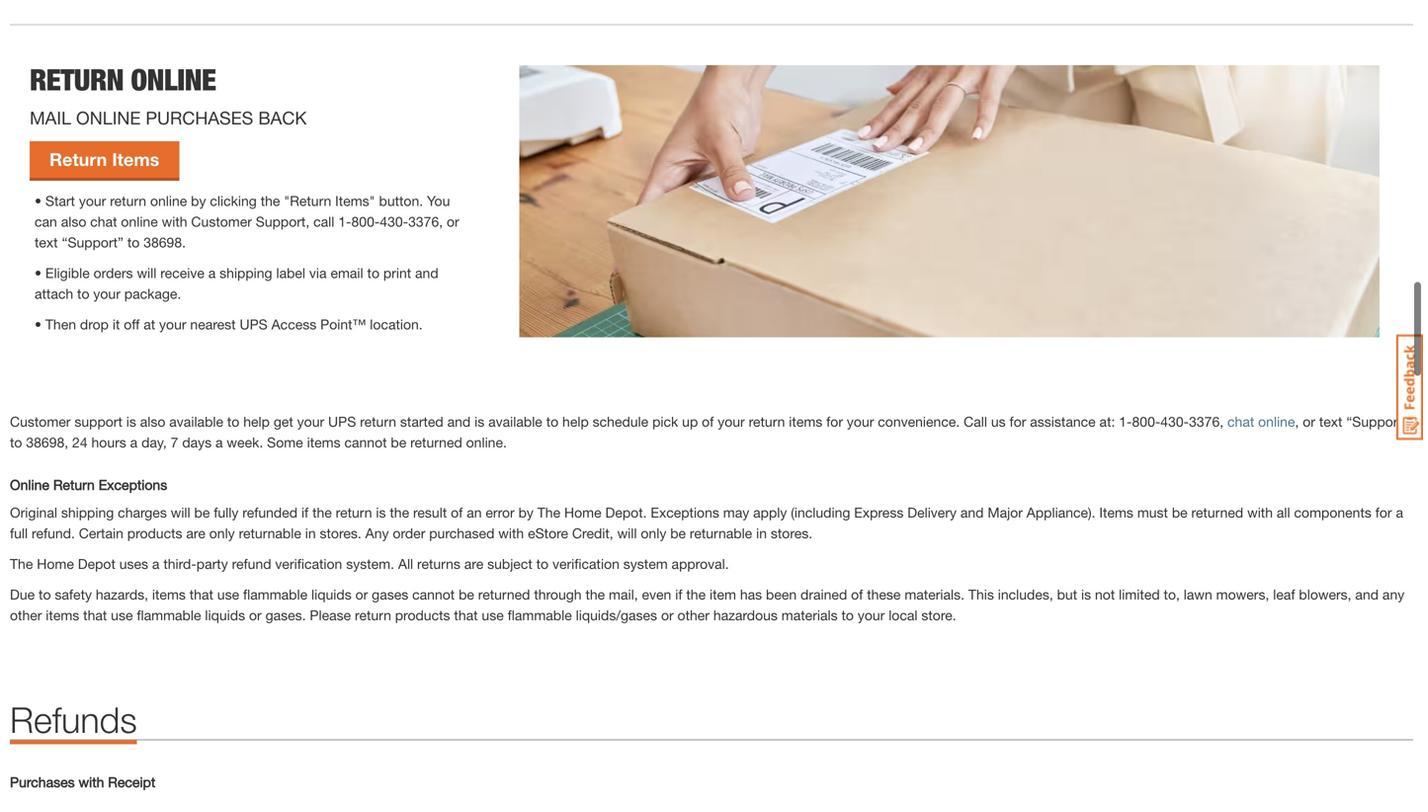 Task type: describe. For each thing, give the bounding box(es) containing it.
support
[[74, 414, 122, 430]]

a inside original shipping charges will be fully refunded if the return is the result of an error by the home depot. exceptions may apply (including express delivery and major appliance). items must be returned with all components for a full refund. certain products are only returnable in stores. any order purchased with estore credit, will only be returnable in stores.
[[1396, 504, 1404, 521]]

refunded
[[242, 504, 298, 521]]

local
[[889, 607, 918, 624]]

will for receive
[[137, 265, 157, 281]]

0 vertical spatial ups
[[240, 316, 268, 332]]

express
[[854, 504, 904, 521]]

be left fully
[[194, 504, 210, 521]]

be right must
[[1172, 504, 1188, 521]]

you
[[427, 193, 450, 209]]

or down 'even'
[[661, 607, 674, 624]]

uses
[[119, 556, 148, 572]]

"support" inside • start your return online by clicking the "return items" button. you can also chat online with customer support, call 1-800-430-3376, or text "support" to 38698.
[[62, 234, 124, 250]]

0 horizontal spatial home
[[37, 556, 74, 572]]

original shipping charges will be fully refunded if the return is the result of an error by the home depot. exceptions may apply (including express delivery and major appliance). items must be returned with all components for a full refund. certain products are only returnable in stores. any order purchased with estore credit, will only be returnable in stores.
[[10, 504, 1404, 542]]

receipt
[[108, 774, 155, 791]]

with down error
[[499, 525, 524, 542]]

gases.
[[265, 607, 306, 624]]

days
[[182, 434, 212, 451]]

the left item
[[686, 587, 706, 603]]

return right up
[[749, 414, 785, 430]]

with left all
[[1248, 504, 1273, 521]]

item
[[710, 587, 736, 603]]

us
[[991, 414, 1006, 430]]

items inside original shipping charges will be fully refunded if the return is the result of an error by the home depot. exceptions may apply (including express delivery and major appliance). items must be returned with all components for a full refund. certain products are only returnable in stores. any order purchased with estore credit, will only be returnable in stores.
[[1100, 504, 1134, 521]]

to inside , or text "support" to 38698, 24 hours a day, 7 days a week. some items cannot be returned online.
[[10, 434, 22, 451]]

your inside • start your return online by clicking the "return items" button. you can also chat online with customer support, call 1-800-430-3376, or text "support" to 38698.
[[79, 193, 106, 209]]

fully
[[214, 504, 239, 521]]

week.
[[227, 434, 263, 451]]

1 vertical spatial online
[[76, 107, 141, 128]]

0 horizontal spatial customer
[[10, 414, 71, 430]]

the inside original shipping charges will be fully refunded if the return is the result of an error by the home depot. exceptions may apply (including express delivery and major appliance). items must be returned with all components for a full refund. certain products are only returnable in stores. any order purchased with estore credit, will only be returnable in stores.
[[538, 504, 561, 521]]

original
[[10, 504, 57, 521]]

off
[[124, 316, 140, 332]]

items down third-
[[152, 587, 186, 603]]

return online mail online purchases back
[[30, 62, 307, 128]]

0 vertical spatial items
[[112, 149, 159, 170]]

returns
[[417, 556, 461, 572]]

2 horizontal spatial use
[[482, 607, 504, 624]]

chat online link
[[1228, 414, 1296, 430]]

day,
[[141, 434, 167, 451]]

but
[[1057, 587, 1078, 603]]

been
[[766, 587, 797, 603]]

blowers,
[[1299, 587, 1352, 603]]

0 vertical spatial online
[[131, 62, 216, 97]]

not
[[1095, 587, 1115, 603]]

your right get
[[297, 414, 324, 430]]

major
[[988, 504, 1023, 521]]

call
[[314, 213, 335, 230]]

call
[[964, 414, 988, 430]]

exceptions inside original shipping charges will be fully refunded if the return is the result of an error by the home depot. exceptions may apply (including express delivery and major appliance). items must be returned with all components for a full refund. certain products are only returnable in stores. any order purchased with estore credit, will only be returnable in stores.
[[651, 504, 720, 521]]

liquids/gases
[[576, 607, 657, 624]]

0 vertical spatial online
[[150, 193, 187, 209]]

at:
[[1100, 414, 1115, 430]]

it
[[113, 316, 120, 332]]

purchases
[[146, 107, 253, 128]]

drained
[[801, 587, 847, 603]]

some
[[267, 434, 303, 451]]

back
[[258, 107, 307, 128]]

returned inside due to safety hazards, items that use flammable liquids or gases cannot be returned through the mail, even if the item has been drained of these materials. this includes, but is not limited to, lawn mowers, leaf blowers, and any other items that use flammable liquids or gases. please return products that use flammable liquids/gases or other hazardous materials to your local store.
[[478, 587, 530, 603]]

print
[[383, 265, 411, 281]]

depot.
[[605, 504, 647, 521]]

the up order
[[390, 504, 409, 521]]

to down the eligible
[[77, 285, 89, 302]]

2 help from the left
[[563, 414, 589, 430]]

safety
[[55, 587, 92, 603]]

limited
[[1119, 587, 1160, 603]]

is inside due to safety hazards, items that use flammable liquids or gases cannot be returned through the mail, even if the item has been drained of these materials. this includes, but is not limited to, lawn mowers, leaf blowers, and any other items that use flammable liquids or gases. please return products that use flammable liquids/gases or other hazardous materials to your local store.
[[1082, 587, 1092, 603]]

to right due
[[39, 587, 51, 603]]

0 vertical spatial liquids
[[311, 587, 352, 603]]

a inside • eligible orders will receive a shipping label via email to print and attach to your package.
[[208, 265, 216, 281]]

the left mail,
[[586, 587, 605, 603]]

return items link
[[30, 141, 179, 178]]

party
[[197, 556, 228, 572]]

mail
[[30, 107, 71, 128]]

drop
[[80, 316, 109, 332]]

0 horizontal spatial use
[[111, 607, 133, 624]]

of inside due to safety hazards, items that use flammable liquids or gases cannot be returned through the mail, even if the item has been drained of these materials. this includes, but is not limited to, lawn mowers, leaf blowers, and any other items that use flammable liquids or gases. please return products that use flammable liquids/gases or other hazardous materials to your local store.
[[851, 587, 863, 603]]

appliance).
[[1027, 504, 1096, 521]]

or left gases
[[355, 587, 368, 603]]

"support" inside , or text "support" to 38698, 24 hours a day, 7 days a week. some items cannot be returned online.
[[1347, 414, 1409, 430]]

due to safety hazards, items that use flammable liquids or gases cannot be returned through the mail, even if the item has been drained of these materials. this includes, but is not limited to, lawn mowers, leaf blowers, and any other items that use flammable liquids or gases. please return products that use flammable liquids/gases or other hazardous materials to your local store.
[[10, 587, 1405, 624]]

return left started
[[360, 414, 396, 430]]

nearest
[[190, 316, 236, 332]]

all
[[398, 556, 413, 572]]

even
[[642, 587, 672, 603]]

1 horizontal spatial are
[[464, 556, 484, 572]]

38698,
[[26, 434, 68, 451]]

1 vertical spatial 1-
[[1119, 414, 1132, 430]]

returned inside original shipping charges will be fully refunded if the return is the result of an error by the home depot. exceptions may apply (including express delivery and major appliance). items must be returned with all components for a full refund. certain products are only returnable in stores. any order purchased with estore credit, will only be returnable in stores.
[[1192, 504, 1244, 521]]

pick
[[653, 414, 678, 430]]

2 returnable from the left
[[690, 525, 753, 542]]

1 vertical spatial 800-
[[1132, 414, 1161, 430]]

the home depot uses a third-party refund verification system. all returns are subject to verification system approval.
[[10, 556, 729, 572]]

chat inside • start your return online by clicking the "return items" button. you can also chat online with customer support, call 1-800-430-3376, or text "support" to 38698.
[[90, 213, 117, 230]]

at
[[144, 316, 155, 332]]

0 vertical spatial return
[[49, 149, 107, 170]]

0 vertical spatial exceptions
[[99, 477, 167, 493]]

mowers,
[[1217, 587, 1270, 603]]

2 in from the left
[[756, 525, 767, 542]]

online return exceptions
[[10, 477, 167, 493]]

1 horizontal spatial for
[[1010, 414, 1027, 430]]

return inside original shipping charges will be fully refunded if the return is the result of an error by the home depot. exceptions may apply (including express delivery and major appliance). items must be returned with all components for a full refund. certain products are only returnable in stores. any order purchased with estore credit, will only be returnable in stores.
[[336, 504, 372, 521]]

has
[[740, 587, 762, 603]]

is up hours
[[126, 414, 136, 430]]

• start your return online by clicking the "return items" button. you can also chat online with customer support, call 1-800-430-3376, or text "support" to 38698.
[[35, 193, 459, 250]]

products inside due to safety hazards, items that use flammable liquids or gases cannot be returned through the mail, even if the item has been drained of these materials. this includes, but is not limited to, lawn mowers, leaf blowers, and any other items that use flammable liquids or gases. please return products that use flammable liquids/gases or other hazardous materials to your local store.
[[395, 607, 450, 624]]

estore
[[528, 525, 568, 542]]

2 stores. from the left
[[771, 525, 813, 542]]

1- inside • start your return online by clicking the "return items" button. you can also chat online with customer support, call 1-800-430-3376, or text "support" to 38698.
[[338, 213, 351, 230]]

0 horizontal spatial for
[[827, 414, 843, 430]]

the right refunded
[[312, 504, 332, 521]]

materials
[[782, 607, 838, 624]]

"return
[[284, 193, 331, 209]]

certain
[[79, 525, 123, 542]]

3376, inside • start your return online by clicking the "return items" button. you can also chat online with customer support, call 1-800-430-3376, or text "support" to 38698.
[[408, 213, 443, 230]]

mail,
[[609, 587, 638, 603]]

1 vertical spatial return
[[53, 477, 95, 493]]

to down the estore
[[536, 556, 549, 572]]

1 vertical spatial 430-
[[1161, 414, 1189, 430]]

to left schedule
[[546, 414, 559, 430]]

refund.
[[32, 525, 75, 542]]

third-
[[163, 556, 197, 572]]

for inside original shipping charges will be fully refunded if the return is the result of an error by the home depot. exceptions may apply (including express delivery and major appliance). items must be returned with all components for a full refund. certain products are only returnable in stores. any order purchased with estore credit, will only be returnable in stores.
[[1376, 504, 1392, 521]]

• for • then drop it off at your nearest ups access point™ location.
[[35, 316, 42, 332]]

are inside original shipping charges will be fully refunded if the return is the result of an error by the home depot. exceptions may apply (including express delivery and major appliance). items must be returned with all components for a full refund. certain products are only returnable in stores. any order purchased with estore credit, will only be returnable in stores.
[[186, 525, 205, 542]]

your inside • eligible orders will receive a shipping label via email to print and attach to your package.
[[93, 285, 120, 302]]

to,
[[1164, 587, 1180, 603]]

2 vertical spatial will
[[617, 525, 637, 542]]

return inside due to safety hazards, items that use flammable liquids or gases cannot be returned through the mail, even if the item has been drained of these materials. this includes, but is not limited to, lawn mowers, leaf blowers, and any other items that use flammable liquids or gases. please return products that use flammable liquids/gases or other hazardous materials to your local store.
[[355, 607, 391, 624]]

2 only from the left
[[641, 525, 667, 542]]

credit,
[[572, 525, 614, 542]]

charges
[[118, 504, 167, 521]]

items down safety
[[46, 607, 79, 624]]

text inside • start your return online by clicking the "return items" button. you can also chat online with customer support, call 1-800-430-3376, or text "support" to 38698.
[[35, 234, 58, 250]]

all
[[1277, 504, 1291, 521]]

system
[[624, 556, 668, 572]]

hazardous
[[714, 607, 778, 624]]

customer inside • start your return online by clicking the "return items" button. you can also chat online with customer support, call 1-800-430-3376, or text "support" to 38698.
[[191, 213, 252, 230]]

products inside original shipping charges will be fully refunded if the return is the result of an error by the home depot. exceptions may apply (including express delivery and major appliance). items must be returned with all components for a full refund. certain products are only returnable in stores. any order purchased with estore credit, will only be returnable in stores.
[[127, 525, 182, 542]]

via
[[309, 265, 327, 281]]

purchased
[[429, 525, 495, 542]]

customer support is also available to help get your ups return started and is available to help schedule pick up of your return items for your convenience. call us for assistance at: 1-800-430-3376, chat online
[[10, 414, 1296, 430]]

2 horizontal spatial that
[[454, 607, 478, 624]]

800- inside • start your return online by clicking the "return items" button. you can also chat online with customer support, call 1-800-430-3376, or text "support" to 38698.
[[351, 213, 380, 230]]

the inside • start your return online by clicking the "return items" button. you can also chat online with customer support, call 1-800-430-3376, or text "support" to 38698.
[[261, 193, 280, 209]]

get
[[274, 414, 293, 430]]

return by mail image showing a customer packaging their return in a box. image
[[519, 65, 1380, 352]]

package.
[[124, 285, 181, 302]]

online.
[[466, 434, 507, 451]]

1 available from the left
[[169, 414, 223, 430]]

hours
[[91, 434, 126, 451]]

1 vertical spatial online
[[121, 213, 158, 230]]

through
[[534, 587, 582, 603]]

button.
[[379, 193, 423, 209]]

components
[[1295, 504, 1372, 521]]

• for • eligible orders will receive a shipping label via email to print and attach to your package.
[[35, 265, 42, 281]]

to up week.
[[227, 414, 240, 430]]

of inside original shipping charges will be fully refunded if the return is the result of an error by the home depot. exceptions may apply (including express delivery and major appliance). items must be returned with all components for a full refund. certain products are only returnable in stores. any order purchased with estore credit, will only be returnable in stores.
[[451, 504, 463, 521]]

returned inside , or text "support" to 38698, 24 hours a day, 7 days a week. some items cannot be returned online.
[[410, 434, 462, 451]]

is up online.
[[475, 414, 485, 430]]

and up online.
[[447, 414, 471, 430]]



Task type: vqa. For each thing, say whether or not it's contained in the screenshot.
Includes,
yes



Task type: locate. For each thing, give the bounding box(es) containing it.
, or text "support" to 38698, 24 hours a day, 7 days a week. some items cannot be returned online.
[[10, 414, 1409, 451]]

will up 'package.'
[[137, 265, 157, 281]]

customer down clicking
[[191, 213, 252, 230]]

subject
[[487, 556, 533, 572]]

schedule
[[593, 414, 649, 430]]

0 horizontal spatial the
[[10, 556, 33, 572]]

• left then
[[35, 316, 42, 332]]

email
[[331, 265, 363, 281]]

1 horizontal spatial 800-
[[1132, 414, 1161, 430]]

any
[[365, 525, 389, 542]]

cannot inside due to safety hazards, items that use flammable liquids or gases cannot be returned through the mail, even if the item has been drained of these materials. this includes, but is not limited to, lawn mowers, leaf blowers, and any other items that use flammable liquids or gases. please return products that use flammable liquids/gases or other hazardous materials to your local store.
[[412, 587, 455, 603]]

1 vertical spatial returned
[[1192, 504, 1244, 521]]

cannot
[[344, 434, 387, 451], [412, 587, 455, 603]]

if inside due to safety hazards, items that use flammable liquids or gases cannot be returned through the mail, even if the item has been drained of these materials. this includes, but is not limited to, lawn mowers, leaf blowers, and any other items that use flammable liquids or gases. please return products that use flammable liquids/gases or other hazardous materials to your local store.
[[675, 587, 683, 603]]

these
[[867, 587, 901, 603]]

0 horizontal spatial of
[[451, 504, 463, 521]]

2 available from the left
[[488, 414, 543, 430]]

1 vertical spatial products
[[395, 607, 450, 624]]

that down safety
[[83, 607, 107, 624]]

and inside due to safety hazards, items that use flammable liquids or gases cannot be returned through the mail, even if the item has been drained of these materials. this includes, but is not limited to, lawn mowers, leaf blowers, and any other items that use flammable liquids or gases. please return products that use flammable liquids/gases or other hazardous materials to your local store.
[[1356, 587, 1379, 603]]

0 horizontal spatial verification
[[275, 556, 342, 572]]

1 vertical spatial by
[[519, 504, 534, 521]]

feedback link image
[[1397, 334, 1424, 441]]

1 horizontal spatial stores.
[[771, 525, 813, 542]]

1 vertical spatial 3376,
[[1189, 414, 1224, 430]]

will right charges
[[171, 504, 190, 521]]

with left receipt
[[79, 774, 104, 791]]

depot
[[78, 556, 116, 572]]

if inside original shipping charges will be fully refunded if the return is the result of an error by the home depot. exceptions may apply (including express delivery and major appliance). items must be returned with all components for a full refund. certain products are only returnable in stores. any order purchased with estore credit, will only be returnable in stores.
[[301, 504, 309, 521]]

your right at
[[159, 316, 186, 332]]

2 vertical spatial of
[[851, 587, 863, 603]]

location.
[[370, 316, 423, 332]]

and left any
[[1356, 587, 1379, 603]]

800- right at:
[[1132, 414, 1161, 430]]

up
[[682, 414, 698, 430]]

return inside • start your return online by clicking the "return items" button. you can also chat online with customer support, call 1-800-430-3376, or text "support" to 38698.
[[110, 193, 146, 209]]

or inside , or text "support" to 38698, 24 hours a day, 7 days a week. some items cannot be returned online.
[[1303, 414, 1316, 430]]

verification
[[275, 556, 342, 572], [553, 556, 620, 572]]

text inside , or text "support" to 38698, 24 hours a day, 7 days a week. some items cannot be returned online.
[[1320, 414, 1343, 430]]

• inside • start your return online by clicking the "return items" button. you can also chat online with customer support, call 1-800-430-3376, or text "support" to 38698.
[[35, 193, 42, 209]]

your inside due to safety hazards, items that use flammable liquids or gases cannot be returned through the mail, even if the item has been drained of these materials. this includes, but is not limited to, lawn mowers, leaf blowers, and any other items that use flammable liquids or gases. please return products that use flammable liquids/gases or other hazardous materials to your local store.
[[858, 607, 885, 624]]

for right the us
[[1010, 414, 1027, 430]]

that down party
[[190, 587, 213, 603]]

liquids down party
[[205, 607, 245, 624]]

"support"
[[62, 234, 124, 250], [1347, 414, 1409, 430]]

be inside , or text "support" to 38698, 24 hours a day, 7 days a week. some items cannot be returned online.
[[391, 434, 407, 451]]

1 horizontal spatial returned
[[478, 587, 530, 603]]

1 vertical spatial chat
[[1228, 414, 1255, 430]]

the up support,
[[261, 193, 280, 209]]

cannot inside , or text "support" to 38698, 24 hours a day, 7 days a week. some items cannot be returned online.
[[344, 434, 387, 451]]

if right 'even'
[[675, 587, 683, 603]]

be inside due to safety hazards, items that use flammable liquids or gases cannot be returned through the mail, even if the item has been drained of these materials. this includes, but is not limited to, lawn mowers, leaf blowers, and any other items that use flammable liquids or gases. please return products that use flammable liquids/gases or other hazardous materials to your local store.
[[459, 587, 474, 603]]

materials.
[[905, 587, 965, 603]]

are up third-
[[186, 525, 205, 542]]

"support" up orders
[[62, 234, 124, 250]]

text down can
[[35, 234, 58, 250]]

help left schedule
[[563, 414, 589, 430]]

1 horizontal spatial the
[[538, 504, 561, 521]]

help up week.
[[243, 414, 270, 430]]

1 horizontal spatial if
[[675, 587, 683, 603]]

to inside • start your return online by clicking the "return items" button. you can also chat online with customer support, call 1-800-430-3376, or text "support" to 38698.
[[127, 234, 140, 250]]

cannot down returns
[[412, 587, 455, 603]]

1 horizontal spatial other
[[678, 607, 710, 624]]

and inside original shipping charges will be fully refunded if the return is the result of an error by the home depot. exceptions may apply (including express delivery and major appliance). items must be returned with all components for a full refund. certain products are only returnable in stores. any order purchased with estore credit, will only be returnable in stores.
[[961, 504, 984, 521]]

0 vertical spatial 430-
[[380, 213, 408, 230]]

in
[[305, 525, 316, 542], [756, 525, 767, 542]]

of right up
[[702, 414, 714, 430]]

by
[[191, 193, 206, 209], [519, 504, 534, 521]]

0 horizontal spatial in
[[305, 525, 316, 542]]

your right up
[[718, 414, 745, 430]]

exceptions up charges
[[99, 477, 167, 493]]

with up 38698.
[[162, 213, 187, 230]]

items up (including
[[789, 414, 823, 430]]

of left these
[[851, 587, 863, 603]]

please
[[310, 607, 351, 624]]

your down these
[[858, 607, 885, 624]]

1 horizontal spatial chat
[[1228, 414, 1255, 430]]

0 horizontal spatial returnable
[[239, 525, 301, 542]]

1 help from the left
[[243, 414, 270, 430]]

be up approval.
[[670, 525, 686, 542]]

•
[[35, 193, 42, 209], [35, 265, 42, 281], [35, 316, 42, 332]]

2 horizontal spatial returned
[[1192, 504, 1244, 521]]

0 vertical spatial if
[[301, 504, 309, 521]]

ups left the access
[[240, 316, 268, 332]]

use
[[217, 587, 239, 603], [111, 607, 133, 624], [482, 607, 504, 624]]

1 horizontal spatial shipping
[[220, 265, 272, 281]]

1 horizontal spatial flammable
[[243, 587, 308, 603]]

your down orders
[[93, 285, 120, 302]]

0 horizontal spatial 3376,
[[408, 213, 443, 230]]

or
[[447, 213, 459, 230], [1303, 414, 1316, 430], [355, 587, 368, 603], [249, 607, 262, 624], [661, 607, 674, 624]]

products down gases
[[395, 607, 450, 624]]

0 horizontal spatial 430-
[[380, 213, 408, 230]]

0 vertical spatial will
[[137, 265, 157, 281]]

cannot right some
[[344, 434, 387, 451]]

apply
[[753, 504, 787, 521]]

0 horizontal spatial cannot
[[344, 434, 387, 451]]

exceptions left may
[[651, 504, 720, 521]]

approval.
[[672, 556, 729, 572]]

1 horizontal spatial 3376,
[[1189, 414, 1224, 430]]

1 vertical spatial "support"
[[1347, 414, 1409, 430]]

0 vertical spatial home
[[564, 504, 602, 521]]

or down you
[[447, 213, 459, 230]]

2 • from the top
[[35, 265, 42, 281]]

1 vertical spatial cannot
[[412, 587, 455, 603]]

is
[[126, 414, 136, 430], [475, 414, 485, 430], [376, 504, 386, 521], [1082, 587, 1092, 603]]

1 horizontal spatial will
[[171, 504, 190, 521]]

system.
[[346, 556, 394, 572]]

2 other from the left
[[678, 607, 710, 624]]

eligible
[[45, 265, 90, 281]]

1-
[[338, 213, 351, 230], [1119, 414, 1132, 430]]

support,
[[256, 213, 310, 230]]

leaf
[[1274, 587, 1296, 603]]

that down returns
[[454, 607, 478, 624]]

the up due
[[10, 556, 33, 572]]

1 horizontal spatial also
[[140, 414, 165, 430]]

convenience.
[[878, 414, 960, 430]]

to left 38698,
[[10, 434, 22, 451]]

1 vertical spatial liquids
[[205, 607, 245, 624]]

1 only from the left
[[209, 525, 235, 542]]

0 vertical spatial returned
[[410, 434, 462, 451]]

3 • from the top
[[35, 316, 42, 332]]

will inside • eligible orders will receive a shipping label via email to print and attach to your package.
[[137, 265, 157, 281]]

0 horizontal spatial items
[[112, 149, 159, 170]]

for left convenience.
[[827, 414, 843, 430]]

1 in from the left
[[305, 525, 316, 542]]

or right ,
[[1303, 414, 1316, 430]]

2 horizontal spatial flammable
[[508, 607, 572, 624]]

an
[[467, 504, 482, 521]]

this
[[969, 587, 994, 603]]

430- right at:
[[1161, 414, 1189, 430]]

1 horizontal spatial exceptions
[[651, 504, 720, 521]]

return up start
[[49, 149, 107, 170]]

0 horizontal spatial flammable
[[137, 607, 201, 624]]

0 horizontal spatial are
[[186, 525, 205, 542]]

1 vertical spatial if
[[675, 587, 683, 603]]

can
[[35, 213, 57, 230]]

is inside original shipping charges will be fully refunded if the return is the result of an error by the home depot. exceptions may apply (including express delivery and major appliance). items must be returned with all components for a full refund. certain products are only returnable in stores. any order purchased with estore credit, will only be returnable in stores.
[[376, 504, 386, 521]]

1 horizontal spatial products
[[395, 607, 450, 624]]

with inside • start your return online by clicking the "return items" button. you can also chat online with customer support, call 1-800-430-3376, or text "support" to 38698.
[[162, 213, 187, 230]]

a left day,
[[130, 434, 138, 451]]

then
[[45, 316, 76, 332]]

0 vertical spatial also
[[61, 213, 86, 230]]

3376,
[[408, 213, 443, 230], [1189, 414, 1224, 430]]

1 vertical spatial will
[[171, 504, 190, 521]]

1 horizontal spatial verification
[[553, 556, 620, 572]]

0 vertical spatial •
[[35, 193, 42, 209]]

0 vertical spatial cannot
[[344, 434, 387, 451]]

2 horizontal spatial will
[[617, 525, 637, 542]]

only up system
[[641, 525, 667, 542]]

0 vertical spatial "support"
[[62, 234, 124, 250]]

customer up 38698,
[[10, 414, 71, 430]]

returned down started
[[410, 434, 462, 451]]

refund
[[232, 556, 271, 572]]

access
[[271, 316, 317, 332]]

and inside • eligible orders will receive a shipping label via email to print and attach to your package.
[[415, 265, 439, 281]]

1 vertical spatial shipping
[[61, 504, 114, 521]]

full
[[10, 525, 28, 542]]

a right the 'receive'
[[208, 265, 216, 281]]

1 horizontal spatial that
[[190, 587, 213, 603]]

to left print
[[367, 265, 380, 281]]

shipping left "label"
[[220, 265, 272, 281]]

is left not
[[1082, 587, 1092, 603]]

available up days
[[169, 414, 223, 430]]

result
[[413, 504, 447, 521]]

items inside , or text "support" to 38698, 24 hours a day, 7 days a week. some items cannot be returned online.
[[307, 434, 341, 451]]

0 horizontal spatial other
[[10, 607, 42, 624]]

430-
[[380, 213, 408, 230], [1161, 414, 1189, 430]]

by left clicking
[[191, 193, 206, 209]]

430- inside • start your return online by clicking the "return items" button. you can also chat online with customer support, call 1-800-430-3376, or text "support" to 38698.
[[380, 213, 408, 230]]

0 vertical spatial customer
[[191, 213, 252, 230]]

be down returns
[[459, 587, 474, 603]]

1 other from the left
[[10, 607, 42, 624]]

1 vertical spatial are
[[464, 556, 484, 572]]

1 vertical spatial items
[[1100, 504, 1134, 521]]

0 horizontal spatial text
[[35, 234, 58, 250]]

lawn
[[1184, 587, 1213, 603]]

by inside • start your return online by clicking the "return items" button. you can also chat online with customer support, call 1-800-430-3376, or text "support" to 38698.
[[191, 193, 206, 209]]

purchases with receipt
[[10, 774, 155, 791]]

2 verification from the left
[[553, 556, 620, 572]]

purchases
[[10, 774, 75, 791]]

to
[[127, 234, 140, 250], [367, 265, 380, 281], [77, 285, 89, 302], [227, 414, 240, 430], [546, 414, 559, 430], [10, 434, 22, 451], [536, 556, 549, 572], [39, 587, 51, 603], [842, 607, 854, 624]]

orders
[[94, 265, 133, 281]]

the
[[538, 504, 561, 521], [10, 556, 33, 572]]

1 stores. from the left
[[320, 525, 362, 542]]

1 vertical spatial of
[[451, 504, 463, 521]]

hazards,
[[96, 587, 148, 603]]

assistance
[[1030, 414, 1096, 430]]

0 vertical spatial of
[[702, 414, 714, 430]]

flammable down through on the bottom of the page
[[508, 607, 572, 624]]

due
[[10, 587, 35, 603]]

2 horizontal spatial for
[[1376, 504, 1392, 521]]

stores. left the any at the left of page
[[320, 525, 362, 542]]

gases
[[372, 587, 409, 603]]

home inside original shipping charges will be fully refunded if the return is the result of an error by the home depot. exceptions may apply (including express delivery and major appliance). items must be returned with all components for a full refund. certain products are only returnable in stores. any order purchased with estore credit, will only be returnable in stores.
[[564, 504, 602, 521]]

return down return items link
[[110, 193, 146, 209]]

shipping inside original shipping charges will be fully refunded if the return is the result of an error by the home depot. exceptions may apply (including express delivery and major appliance). items must be returned with all components for a full refund. certain products are only returnable in stores. any order purchased with estore credit, will only be returnable in stores.
[[61, 504, 114, 521]]

includes,
[[998, 587, 1054, 603]]

order
[[393, 525, 425, 542]]

1 vertical spatial text
[[1320, 414, 1343, 430]]

items"
[[335, 193, 375, 209]]

and
[[415, 265, 439, 281], [447, 414, 471, 430], [961, 504, 984, 521], [1356, 587, 1379, 603]]

or left gases.
[[249, 607, 262, 624]]

1 horizontal spatial cannot
[[412, 587, 455, 603]]

1 • from the top
[[35, 193, 42, 209]]

0 horizontal spatial available
[[169, 414, 223, 430]]

products down charges
[[127, 525, 182, 542]]

shipping inside • eligible orders will receive a shipping label via email to print and attach to your package.
[[220, 265, 272, 281]]

430- down button.
[[380, 213, 408, 230]]

flammable down hazards,
[[137, 607, 201, 624]]

24
[[72, 434, 88, 451]]

0 vertical spatial 1-
[[338, 213, 351, 230]]

0 horizontal spatial ups
[[240, 316, 268, 332]]

• inside • eligible orders will receive a shipping label via email to print and attach to your package.
[[35, 265, 42, 281]]

must
[[1138, 504, 1168, 521]]

or inside • start your return online by clicking the "return items" button. you can also chat online with customer support, call 1-800-430-3376, or text "support" to 38698.
[[447, 213, 459, 230]]

0 horizontal spatial will
[[137, 265, 157, 281]]

delivery
[[908, 504, 957, 521]]

clicking
[[210, 193, 257, 209]]

a right days
[[216, 434, 223, 451]]

that
[[190, 587, 213, 603], [83, 607, 107, 624], [454, 607, 478, 624]]

online up "purchases"
[[131, 62, 216, 97]]

a right uses
[[152, 556, 160, 572]]

1 vertical spatial also
[[140, 414, 165, 430]]

0 horizontal spatial if
[[301, 504, 309, 521]]

available
[[169, 414, 223, 430], [488, 414, 543, 430]]

0 vertical spatial are
[[186, 525, 205, 542]]

1 horizontal spatial text
[[1320, 414, 1343, 430]]

1 horizontal spatial by
[[519, 504, 534, 521]]

0 horizontal spatial products
[[127, 525, 182, 542]]

0 horizontal spatial only
[[209, 525, 235, 542]]

returned down subject
[[478, 587, 530, 603]]

liquids up please
[[311, 587, 352, 603]]

stores. down apply
[[771, 525, 813, 542]]

will
[[137, 265, 157, 281], [171, 504, 190, 521], [617, 525, 637, 542]]

flammable up gases.
[[243, 587, 308, 603]]

in up the home depot uses a third-party refund verification system. all returns are subject to verification system approval.
[[305, 525, 316, 542]]

if right refunded
[[301, 504, 309, 521]]

returned right must
[[1192, 504, 1244, 521]]

ups
[[240, 316, 268, 332], [328, 414, 356, 430]]

return
[[49, 149, 107, 170], [53, 477, 95, 493]]

7
[[171, 434, 178, 451]]

1 returnable from the left
[[239, 525, 301, 542]]

2 vertical spatial online
[[1259, 414, 1296, 430]]

other down due
[[10, 607, 42, 624]]

1 vertical spatial ups
[[328, 414, 356, 430]]

0 vertical spatial products
[[127, 525, 182, 542]]

1 horizontal spatial liquids
[[311, 587, 352, 603]]

by inside original shipping charges will be fully refunded if the return is the result of an error by the home depot. exceptions may apply (including express delivery and major appliance). items must be returned with all components for a full refund. certain products are only returnable in stores. any order purchased with estore credit, will only be returnable in stores.
[[519, 504, 534, 521]]

error
[[486, 504, 515, 521]]

• for • start your return online by clicking the "return items" button. you can also chat online with customer support, call 1-800-430-3376, or text "support" to 38698.
[[35, 193, 42, 209]]

1 horizontal spatial 430-
[[1161, 414, 1189, 430]]

3376, down you
[[408, 213, 443, 230]]

also inside • start your return online by clicking the "return items" button. you can also chat online with customer support, call 1-800-430-3376, or text "support" to 38698.
[[61, 213, 86, 230]]

available up online.
[[488, 414, 543, 430]]

0 vertical spatial the
[[538, 504, 561, 521]]

1 vertical spatial exceptions
[[651, 504, 720, 521]]

only
[[209, 525, 235, 542], [641, 525, 667, 542]]

started
[[400, 414, 444, 430]]

text right ,
[[1320, 414, 1343, 430]]

will down depot.
[[617, 525, 637, 542]]

return up the any at the left of page
[[336, 504, 372, 521]]

0 horizontal spatial 1-
[[338, 213, 351, 230]]

items
[[789, 414, 823, 430], [307, 434, 341, 451], [152, 587, 186, 603], [46, 607, 79, 624]]

may
[[723, 504, 750, 521]]

return down 24
[[53, 477, 95, 493]]

1 vertical spatial •
[[35, 265, 42, 281]]

also up day,
[[140, 414, 165, 430]]

1 verification from the left
[[275, 556, 342, 572]]

,
[[1296, 414, 1299, 430]]

also
[[61, 213, 86, 230], [140, 414, 165, 430]]

1 horizontal spatial 1-
[[1119, 414, 1132, 430]]

1 vertical spatial home
[[37, 556, 74, 572]]

0 horizontal spatial "support"
[[62, 234, 124, 250]]

1 horizontal spatial home
[[564, 504, 602, 521]]

• left start
[[35, 193, 42, 209]]

to down drained
[[842, 607, 854, 624]]

use down hazards,
[[111, 607, 133, 624]]

by right error
[[519, 504, 534, 521]]

will for be
[[171, 504, 190, 521]]

2 horizontal spatial of
[[851, 587, 863, 603]]

for
[[827, 414, 843, 430], [1010, 414, 1027, 430], [1376, 504, 1392, 521]]

1 vertical spatial the
[[10, 556, 33, 572]]

• up attach
[[35, 265, 42, 281]]

label
[[276, 265, 306, 281]]

2 vertical spatial returned
[[478, 587, 530, 603]]

1 horizontal spatial use
[[217, 587, 239, 603]]

0 horizontal spatial that
[[83, 607, 107, 624]]

1- right the call in the left of the page
[[338, 213, 351, 230]]

• then drop it off at your nearest ups access point™ location.
[[35, 316, 423, 332]]

your left convenience.
[[847, 414, 874, 430]]

return down gases
[[355, 607, 391, 624]]

only down fully
[[209, 525, 235, 542]]

is up the any at the left of page
[[376, 504, 386, 521]]

1 horizontal spatial of
[[702, 414, 714, 430]]

0 horizontal spatial chat
[[90, 213, 117, 230]]

point™
[[320, 316, 366, 332]]

and left major
[[961, 504, 984, 521]]

are
[[186, 525, 205, 542], [464, 556, 484, 572]]

ups right get
[[328, 414, 356, 430]]



